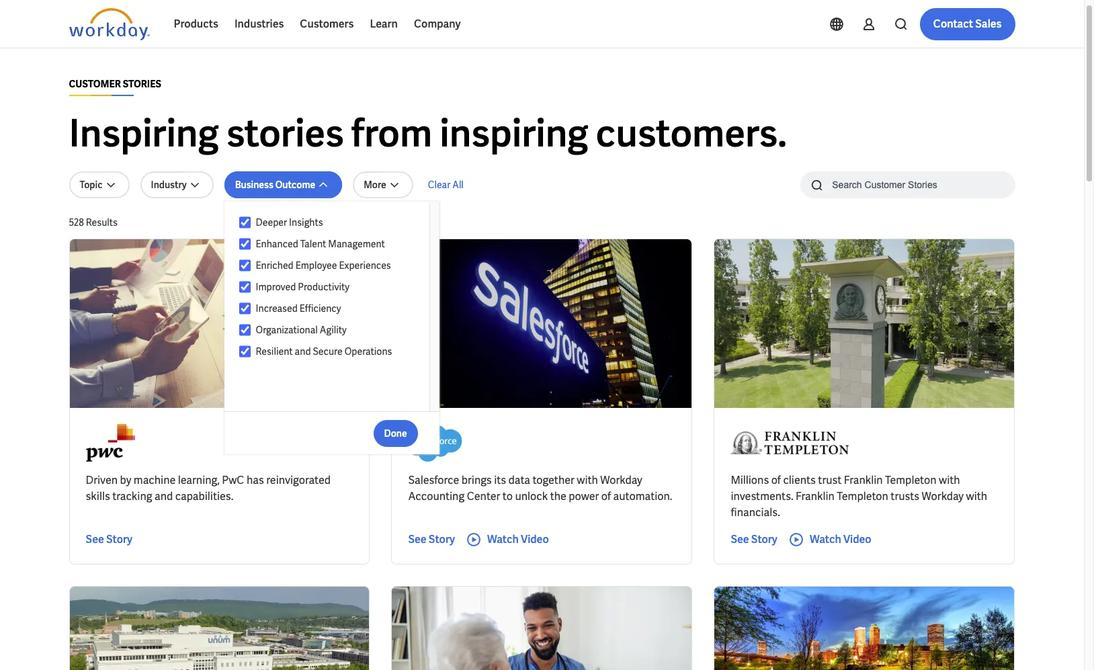 Task type: describe. For each thing, give the bounding box(es) containing it.
resilient
[[256, 346, 293, 358]]

1 vertical spatial templeton
[[837, 489, 889, 504]]

watch video for to
[[487, 533, 549, 547]]

customers
[[300, 17, 354, 31]]

millions
[[731, 473, 769, 487]]

customers button
[[292, 8, 362, 40]]

learn
[[370, 17, 398, 31]]

power
[[569, 489, 599, 504]]

business
[[235, 179, 274, 191]]

enriched
[[256, 260, 294, 272]]

inspiring
[[69, 109, 219, 158]]

salesforce brings its data together with workday accounting center to unlock the power of automation.
[[408, 473, 673, 504]]

workday inside millions of clients trust franklin templeton with investments. franklin templeton trusts workday with financials.
[[922, 489, 964, 504]]

products
[[174, 17, 218, 31]]

trusts
[[891, 489, 920, 504]]

reinvigorated
[[266, 473, 331, 487]]

data
[[509, 473, 531, 487]]

video for to
[[521, 533, 549, 547]]

investments.
[[731, 489, 794, 504]]

increased efficiency link
[[250, 301, 417, 317]]

enriched employee experiences link
[[250, 258, 417, 274]]

automation.
[[614, 489, 673, 504]]

learn button
[[362, 8, 406, 40]]

organizational agility
[[256, 324, 347, 336]]

increased efficiency
[[256, 303, 341, 315]]

management
[[328, 238, 385, 250]]

industry
[[151, 179, 187, 191]]

insights
[[289, 217, 323, 229]]

talent
[[300, 238, 326, 250]]

secure
[[313, 346, 343, 358]]

employee
[[296, 260, 337, 272]]

of inside millions of clients trust franklin templeton with investments. franklin templeton trusts workday with financials.
[[772, 473, 781, 487]]

resilient and secure operations
[[256, 346, 392, 358]]

productivity
[[298, 281, 350, 293]]

from
[[351, 109, 432, 158]]

by
[[120, 473, 131, 487]]

stories
[[226, 109, 344, 158]]

improved productivity link
[[250, 279, 417, 295]]

see story for millions of clients trust franklin templeton with investments. franklin templeton trusts workday with financials.
[[731, 533, 778, 547]]

see story link for salesforce brings its data together with workday accounting center to unlock the power of automation.
[[408, 532, 455, 548]]

improved productivity
[[256, 281, 350, 293]]

organizational
[[256, 324, 318, 336]]

driven
[[86, 473, 118, 487]]

inspiring
[[440, 109, 589, 158]]

resilient and secure operations link
[[250, 344, 417, 360]]

company button
[[406, 8, 469, 40]]

industries button
[[227, 8, 292, 40]]

clients
[[784, 473, 816, 487]]

pricewaterhousecoopers global licensing services corporation (pwc) image
[[86, 424, 135, 462]]

has
[[247, 473, 264, 487]]

contact sales link
[[920, 8, 1016, 40]]

video for templeton
[[844, 533, 872, 547]]

enhanced talent management link
[[250, 236, 417, 252]]

efficiency
[[300, 303, 341, 315]]

accounting
[[408, 489, 465, 504]]

watch video link for franklin
[[789, 532, 872, 548]]

1 see story from the left
[[86, 533, 132, 547]]

clear
[[428, 179, 451, 191]]

learning,
[[178, 473, 220, 487]]

1 see story link from the left
[[86, 532, 132, 548]]

see story for salesforce brings its data together with workday accounting center to unlock the power of automation.
[[408, 533, 455, 547]]

watch for center
[[487, 533, 519, 547]]

products button
[[166, 8, 227, 40]]

salesforce.com image
[[408, 424, 462, 462]]

capabilities.
[[175, 489, 234, 504]]

industries
[[235, 17, 284, 31]]

inspiring stories from inspiring customers.
[[69, 109, 787, 158]]

organizational agility link
[[250, 322, 417, 338]]

millions of clients trust franklin templeton with investments. franklin templeton trusts workday with financials.
[[731, 473, 988, 520]]

1 see from the left
[[86, 533, 104, 547]]

of inside salesforce brings its data together with workday accounting center to unlock the power of automation.
[[602, 489, 611, 504]]

more
[[364, 179, 386, 191]]

see story link for millions of clients trust franklin templeton with investments. franklin templeton trusts workday with financials.
[[731, 532, 778, 548]]

topic button
[[69, 171, 129, 198]]

done button
[[374, 420, 418, 447]]

customer
[[69, 78, 121, 90]]



Task type: locate. For each thing, give the bounding box(es) containing it.
1 watch from the left
[[487, 533, 519, 547]]

1 horizontal spatial and
[[295, 346, 311, 358]]

0 horizontal spatial see
[[86, 533, 104, 547]]

together
[[533, 473, 575, 487]]

watch down to
[[487, 533, 519, 547]]

deeper insights link
[[250, 214, 417, 231]]

story down tracking
[[106, 533, 132, 547]]

see for salesforce brings its data together with workday accounting center to unlock the power of automation.
[[408, 533, 427, 547]]

center
[[467, 489, 501, 504]]

franklin down trust
[[796, 489, 835, 504]]

see story link
[[86, 532, 132, 548], [408, 532, 455, 548], [731, 532, 778, 548]]

0 horizontal spatial video
[[521, 533, 549, 547]]

watch video link down millions of clients trust franklin templeton with investments. franklin templeton trusts workday with financials.
[[789, 532, 872, 548]]

2 see from the left
[[408, 533, 427, 547]]

0 vertical spatial workday
[[601, 473, 643, 487]]

1 vertical spatial franklin
[[796, 489, 835, 504]]

industry button
[[140, 171, 214, 198]]

1 watch video link from the left
[[466, 532, 549, 548]]

0 vertical spatial and
[[295, 346, 311, 358]]

2 watch video from the left
[[810, 533, 872, 547]]

1 vertical spatial and
[[155, 489, 173, 504]]

and down organizational agility
[[295, 346, 311, 358]]

528 results
[[69, 217, 118, 229]]

workday
[[601, 473, 643, 487], [922, 489, 964, 504]]

the
[[550, 489, 567, 504]]

1 horizontal spatial see story
[[408, 533, 455, 547]]

and inside resilient and secure operations link
[[295, 346, 311, 358]]

customer stories
[[69, 78, 161, 90]]

see story down "skills"
[[86, 533, 132, 547]]

clear all
[[428, 179, 464, 191]]

1 horizontal spatial of
[[772, 473, 781, 487]]

and
[[295, 346, 311, 358], [155, 489, 173, 504]]

2 story from the left
[[429, 533, 455, 547]]

templeton
[[886, 473, 937, 487], [837, 489, 889, 504]]

1 horizontal spatial franklin
[[844, 473, 883, 487]]

business outcome button
[[224, 171, 342, 198]]

video down unlock
[[521, 533, 549, 547]]

see story link down financials.
[[731, 532, 778, 548]]

1 watch video from the left
[[487, 533, 549, 547]]

customers.
[[596, 109, 787, 158]]

templeton down trust
[[837, 489, 889, 504]]

go to the homepage image
[[69, 8, 150, 40]]

0 horizontal spatial watch video
[[487, 533, 549, 547]]

0 horizontal spatial see story
[[86, 533, 132, 547]]

unlock
[[515, 489, 548, 504]]

brings
[[462, 473, 492, 487]]

enriched employee experiences
[[256, 260, 391, 272]]

1 horizontal spatial watch video
[[810, 533, 872, 547]]

528
[[69, 217, 84, 229]]

0 horizontal spatial with
[[577, 473, 598, 487]]

2 horizontal spatial see story link
[[731, 532, 778, 548]]

templeton up trusts
[[886, 473, 937, 487]]

watch video down millions of clients trust franklin templeton with investments. franklin templeton trusts workday with financials.
[[810, 533, 872, 547]]

business outcome
[[235, 179, 315, 191]]

None checkbox
[[239, 238, 250, 250], [239, 303, 250, 315], [239, 324, 250, 336], [239, 238, 250, 250], [239, 303, 250, 315], [239, 324, 250, 336]]

franklin templeton companies, llc image
[[731, 424, 849, 462]]

0 vertical spatial franklin
[[844, 473, 883, 487]]

watch video link for center
[[466, 532, 549, 548]]

see story link down "skills"
[[86, 532, 132, 548]]

1 story from the left
[[106, 533, 132, 547]]

1 horizontal spatial see story link
[[408, 532, 455, 548]]

2 horizontal spatial story
[[752, 533, 778, 547]]

1 horizontal spatial watch video link
[[789, 532, 872, 548]]

None checkbox
[[239, 217, 250, 229], [239, 260, 250, 272], [239, 281, 250, 293], [239, 346, 250, 358], [239, 217, 250, 229], [239, 260, 250, 272], [239, 281, 250, 293], [239, 346, 250, 358]]

to
[[503, 489, 513, 504]]

see down financials.
[[731, 533, 749, 547]]

1 horizontal spatial video
[[844, 533, 872, 547]]

see
[[86, 533, 104, 547], [408, 533, 427, 547], [731, 533, 749, 547]]

contact sales
[[934, 17, 1002, 31]]

trust
[[819, 473, 842, 487]]

2 watch from the left
[[810, 533, 842, 547]]

2 see story link from the left
[[408, 532, 455, 548]]

0 horizontal spatial and
[[155, 489, 173, 504]]

pwc
[[222, 473, 244, 487]]

see down "skills"
[[86, 533, 104, 547]]

salesforce
[[408, 473, 459, 487]]

2 see story from the left
[[408, 533, 455, 547]]

Search Customer Stories text field
[[825, 173, 989, 196]]

of up investments.
[[772, 473, 781, 487]]

1 video from the left
[[521, 533, 549, 547]]

1 horizontal spatial with
[[939, 473, 961, 487]]

video down millions of clients trust franklin templeton with investments. franklin templeton trusts workday with financials.
[[844, 533, 872, 547]]

experiences
[[339, 260, 391, 272]]

deeper
[[256, 217, 287, 229]]

3 see story from the left
[[731, 533, 778, 547]]

2 horizontal spatial see
[[731, 533, 749, 547]]

story for millions of clients trust franklin templeton with investments. franklin templeton trusts workday with financials.
[[752, 533, 778, 547]]

financials.
[[731, 506, 781, 520]]

0 vertical spatial templeton
[[886, 473, 937, 487]]

story down financials.
[[752, 533, 778, 547]]

done
[[384, 427, 407, 439]]

machine
[[134, 473, 176, 487]]

of right power on the right of page
[[602, 489, 611, 504]]

story down accounting
[[429, 533, 455, 547]]

franklin
[[844, 473, 883, 487], [796, 489, 835, 504]]

agility
[[320, 324, 347, 336]]

workday inside salesforce brings its data together with workday accounting center to unlock the power of automation.
[[601, 473, 643, 487]]

1 horizontal spatial story
[[429, 533, 455, 547]]

see story down accounting
[[408, 533, 455, 547]]

1 horizontal spatial workday
[[922, 489, 964, 504]]

0 horizontal spatial workday
[[601, 473, 643, 487]]

sales
[[976, 17, 1002, 31]]

with inside salesforce brings its data together with workday accounting center to unlock the power of automation.
[[577, 473, 598, 487]]

see story
[[86, 533, 132, 547], [408, 533, 455, 547], [731, 533, 778, 547]]

see for millions of clients trust franklin templeton with investments. franklin templeton trusts workday with financials.
[[731, 533, 749, 547]]

3 story from the left
[[752, 533, 778, 547]]

its
[[494, 473, 506, 487]]

all
[[453, 179, 464, 191]]

see story down financials.
[[731, 533, 778, 547]]

contact
[[934, 17, 974, 31]]

skills
[[86, 489, 110, 504]]

watch video link
[[466, 532, 549, 548], [789, 532, 872, 548]]

watch video for templeton
[[810, 533, 872, 547]]

0 horizontal spatial see story link
[[86, 532, 132, 548]]

workday right trusts
[[922, 489, 964, 504]]

see story link down accounting
[[408, 532, 455, 548]]

3 see from the left
[[731, 533, 749, 547]]

and inside the driven by machine learning, pwc has reinvigorated skills tracking and capabilities.
[[155, 489, 173, 504]]

company
[[414, 17, 461, 31]]

1 vertical spatial workday
[[922, 489, 964, 504]]

and down machine
[[155, 489, 173, 504]]

franklin right trust
[[844, 473, 883, 487]]

1 horizontal spatial see
[[408, 533, 427, 547]]

more button
[[353, 171, 413, 198]]

workday up automation.
[[601, 473, 643, 487]]

clear all button
[[424, 171, 468, 198]]

1 horizontal spatial watch
[[810, 533, 842, 547]]

2 horizontal spatial see story
[[731, 533, 778, 547]]

driven by machine learning, pwc has reinvigorated skills tracking and capabilities.
[[86, 473, 331, 504]]

results
[[86, 217, 118, 229]]

2 watch video link from the left
[[789, 532, 872, 548]]

watch for franklin
[[810, 533, 842, 547]]

watch video down to
[[487, 533, 549, 547]]

stories
[[123, 78, 161, 90]]

0 vertical spatial of
[[772, 473, 781, 487]]

with
[[577, 473, 598, 487], [939, 473, 961, 487], [967, 489, 988, 504]]

0 horizontal spatial watch
[[487, 533, 519, 547]]

1 vertical spatial of
[[602, 489, 611, 504]]

watch video link down to
[[466, 532, 549, 548]]

tracking
[[112, 489, 152, 504]]

of
[[772, 473, 781, 487], [602, 489, 611, 504]]

improved
[[256, 281, 296, 293]]

see down accounting
[[408, 533, 427, 547]]

0 horizontal spatial franklin
[[796, 489, 835, 504]]

operations
[[345, 346, 392, 358]]

enhanced talent management
[[256, 238, 385, 250]]

topic
[[80, 179, 103, 191]]

3 see story link from the left
[[731, 532, 778, 548]]

watch video
[[487, 533, 549, 547], [810, 533, 872, 547]]

deeper insights
[[256, 217, 323, 229]]

watch
[[487, 533, 519, 547], [810, 533, 842, 547]]

watch down millions of clients trust franklin templeton with investments. franklin templeton trusts workday with financials.
[[810, 533, 842, 547]]

story for salesforce brings its data together with workday accounting center to unlock the power of automation.
[[429, 533, 455, 547]]

2 horizontal spatial with
[[967, 489, 988, 504]]

0 horizontal spatial of
[[602, 489, 611, 504]]

0 horizontal spatial watch video link
[[466, 532, 549, 548]]

increased
[[256, 303, 298, 315]]

0 horizontal spatial story
[[106, 533, 132, 547]]

enhanced
[[256, 238, 298, 250]]

2 video from the left
[[844, 533, 872, 547]]



Task type: vqa. For each thing, say whether or not it's contained in the screenshot.
the bottommost planning,
no



